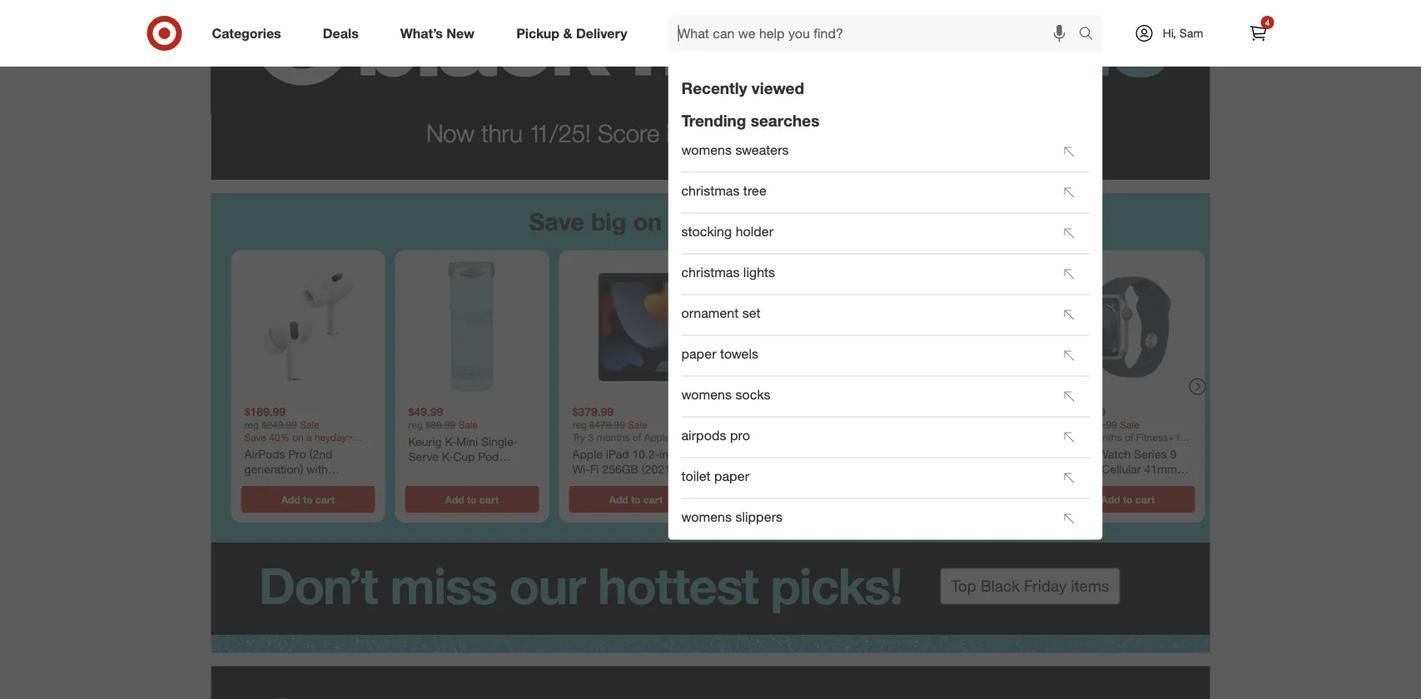 Task type: locate. For each thing, give the bounding box(es) containing it.
friday inside button
[[1024, 577, 1067, 596]]

add to cart down the case
[[281, 493, 335, 506]]

holiday
[[669, 207, 751, 236]]

reg inside $49.99 reg $89.99 sale keurig k-mini single- serve k-cup pod coffee maker - oasis
[[408, 419, 423, 431]]

3 womens from the top
[[682, 509, 732, 525]]

2 reg from the left
[[408, 419, 423, 431]]

1 add to cart from the left
[[281, 493, 335, 506]]

bluetooth
[[901, 449, 951, 464]]

sweaters
[[736, 141, 789, 158]]

airpods pro link
[[682, 419, 1050, 456]]

serve
[[408, 449, 439, 464]]

on
[[633, 207, 662, 236]]

reg inside $429.99 reg $499.99 sale
[[1065, 419, 1079, 431]]

kitchenaid 5.5 quart bowl-lift stand mixer - ksm55 - ice image
[[730, 257, 871, 397]]

paper left towels
[[682, 345, 717, 362]]

0 horizontal spatial -
[[482, 464, 486, 478]]

1 horizontal spatial deals
[[923, 118, 988, 148]]

4 reg from the left
[[736, 419, 751, 431]]

towels
[[720, 345, 758, 362]]

11
[[529, 118, 550, 148]]

christmas up save big on holiday must-haves
[[682, 182, 740, 198]]

sale for $49.99
[[458, 419, 478, 431]]

2 christmas from the top
[[682, 264, 740, 280]]

$499.99
[[1082, 419, 1117, 431]]

2 add to cart button from the left
[[405, 486, 539, 513]]

0 vertical spatial friday
[[845, 118, 916, 148]]

sale up speaker
[[956, 419, 976, 431]]

add to cart down soundbar in the bottom right of the page
[[937, 493, 991, 506]]

6 sale from the left
[[1120, 419, 1140, 431]]

add
[[281, 493, 300, 506], [445, 493, 464, 506], [609, 493, 628, 506], [773, 493, 792, 506], [937, 493, 956, 506], [1101, 493, 1120, 506]]

mixer
[[820, 449, 849, 464]]

2 sale from the left
[[458, 419, 478, 431]]

reg up bose
[[901, 419, 915, 431]]

christmas lights link
[[682, 256, 1050, 292]]

$249.99
[[736, 404, 778, 419], [262, 419, 297, 431]]

$249.99 down socks
[[736, 404, 778, 419]]

add to cart for keurig k-mini single- serve k-cup pod coffee maker - oasis
[[445, 493, 499, 506]]

$199.99
[[901, 404, 942, 419]]

sale for $249.99
[[792, 419, 812, 431]]

5 to from the left
[[959, 493, 969, 506]]

2 add to cart from the left
[[445, 493, 499, 506]]

5 add to cart from the left
[[937, 493, 991, 506]]

sale right $499.99
[[1120, 419, 1140, 431]]

womens down toilet paper
[[682, 509, 732, 525]]

womens for womens socks
[[682, 386, 732, 402]]

to for kitchenaid 5.5 quart bowl-lift stand mixer - ksm55 - ice
[[795, 493, 805, 506]]

reg for $429.99
[[1065, 419, 1079, 431]]

1 sale from the left
[[300, 419, 320, 431]]

$199.99 reg $279.99 sale bose tv speaker bluetooth soundbar
[[901, 404, 1006, 464]]

add down the $479.99
[[609, 493, 628, 506]]

lift
[[767, 449, 783, 464]]

- inside $49.99 reg $89.99 sale keurig k-mini single- serve k-cup pod coffee maker - oasis
[[482, 464, 486, 478]]

0 horizontal spatial deals
[[323, 25, 359, 41]]

holder
[[736, 223, 774, 239]]

5 add to cart button from the left
[[897, 486, 1031, 513]]

top
[[951, 577, 977, 596]]

lights
[[743, 264, 775, 280]]

reg inside $249.99 reg $449.99 sale kitchenaid 5.5 quart bowl-lift stand mixer - ksm55 - ice
[[736, 419, 751, 431]]

0 horizontal spatial $249.99
[[262, 419, 297, 431]]

$249.99 up airpods
[[262, 419, 297, 431]]

sale inside $199.99 reg $279.99 sale bose tv speaker bluetooth soundbar
[[956, 419, 976, 431]]

1 womens from the top
[[682, 141, 732, 158]]

womens
[[682, 141, 732, 158], [682, 386, 732, 402], [682, 509, 732, 525]]

christmas tree link
[[682, 174, 1050, 211]]

search button
[[1071, 15, 1111, 55]]

keurig
[[408, 434, 442, 449]]

4 add from the left
[[773, 493, 792, 506]]

1 vertical spatial black
[[981, 577, 1020, 596]]

add to cart button
[[241, 486, 375, 513], [405, 486, 539, 513], [569, 486, 703, 513], [733, 486, 867, 513], [897, 486, 1031, 513], [1061, 486, 1195, 513]]

2 add from the left
[[445, 493, 464, 506]]

christmas
[[682, 182, 740, 198], [682, 264, 740, 280]]

add to cart button down $499.99
[[1061, 486, 1195, 513]]

1 vertical spatial paper
[[714, 468, 749, 484]]

3 add to cart from the left
[[609, 493, 663, 506]]

4 cart from the left
[[807, 493, 827, 506]]

reg inside $199.99 reg $279.99 sale bose tv speaker bluetooth soundbar
[[901, 419, 915, 431]]

christmas lights
[[682, 264, 775, 280]]

to for airpods pro (2nd generation) with magsafe case (usb‑c)
[[303, 493, 313, 506]]

big
[[591, 207, 627, 236]]

toilet
[[682, 468, 711, 484]]

deals link
[[309, 15, 379, 52]]

0 vertical spatial womens
[[682, 141, 732, 158]]

black inside top black friday items button
[[981, 577, 1020, 596]]

womens slippers
[[682, 509, 783, 525]]

3 add from the left
[[609, 493, 628, 506]]

add to cart button for kitchenaid 5.5 quart bowl-lift stand mixer - ksm55 - ice
[[733, 486, 867, 513]]

4 sale from the left
[[792, 419, 812, 431]]

1 vertical spatial christmas
[[682, 264, 740, 280]]

0 vertical spatial black
[[773, 118, 838, 148]]

- left oasis
[[482, 464, 486, 478]]

trending searches
[[682, 111, 820, 130]]

reg up airpods
[[244, 419, 259, 431]]

add to cart button down the with
[[241, 486, 375, 513]]

reg inside $189.99 reg $249.99 sale
[[244, 419, 259, 431]]

6 reg from the left
[[1065, 419, 1079, 431]]

black down viewed
[[773, 118, 838, 148]]

add to cart button down soundbar in the bottom right of the page
[[897, 486, 1031, 513]]

cup
[[453, 449, 475, 464]]

sale for $189.99
[[300, 419, 320, 431]]

reg inside $379.99 reg $479.99 sale
[[572, 419, 587, 431]]

1 horizontal spatial black
[[981, 577, 1020, 596]]

paper down bowl-
[[714, 468, 749, 484]]

womens up the airpods
[[682, 386, 732, 402]]

5 reg from the left
[[901, 419, 915, 431]]

-
[[853, 449, 857, 464], [482, 464, 486, 478], [778, 464, 782, 478]]

sale for $199.99
[[956, 419, 976, 431]]

speaker
[[948, 434, 991, 449]]

add to cart down ice
[[773, 493, 827, 506]]

2 to from the left
[[467, 493, 477, 506]]

womens sweaters
[[682, 141, 789, 158]]

now thru 11 /25! score incredible black friday deals
[[426, 118, 988, 148]]

sale inside $379.99 reg $479.99 sale
[[628, 419, 648, 431]]

6 add to cart button from the left
[[1061, 486, 1195, 513]]

top black friday items
[[951, 577, 1109, 596]]

- right mixer
[[853, 449, 857, 464]]

add to cart
[[281, 493, 335, 506], [445, 493, 499, 506], [609, 493, 663, 506], [773, 493, 827, 506], [937, 493, 991, 506], [1101, 493, 1155, 506]]

5 sale from the left
[[956, 419, 976, 431]]

airpods pro (2nd generation) with magsafe case (usb‑c)
[[244, 447, 367, 491]]

airpods pro (2nd generation) with magsafe case (usb‑c) image
[[238, 257, 378, 397]]

apple watch series 9 gps + cellular 41mm silver aluminum case with storm blue sport band - m/l image
[[1058, 257, 1199, 397]]

reg for $249.99
[[736, 419, 751, 431]]

5 add from the left
[[937, 493, 956, 506]]

$49.99 reg $89.99 sale keurig k-mini single- serve k-cup pod coffee maker - oasis
[[408, 404, 519, 478]]

add to cart button down ice
[[733, 486, 867, 513]]

target deal of the day image
[[211, 666, 1210, 699]]

christmas for christmas tree
[[682, 182, 740, 198]]

2 womens from the top
[[682, 386, 732, 402]]

sale right the $479.99
[[628, 419, 648, 431]]

top black friday items button
[[941, 568, 1120, 605]]

1 horizontal spatial -
[[778, 464, 782, 478]]

3 reg from the left
[[572, 419, 587, 431]]

&
[[563, 25, 572, 41]]

add down the bluetooth
[[937, 493, 956, 506]]

k- down $89.99 in the bottom left of the page
[[445, 434, 456, 449]]

add to cart button down toilet
[[569, 486, 703, 513]]

delivery
[[576, 25, 627, 41]]

1 vertical spatial womens
[[682, 386, 732, 402]]

kitchenaid
[[736, 434, 793, 449]]

ice
[[786, 464, 801, 478]]

add to cart button for bose tv speaker bluetooth soundbar
[[897, 486, 1031, 513]]

sale inside $249.99 reg $449.99 sale kitchenaid 5.5 quart bowl-lift stand mixer - ksm55 - ice
[[792, 419, 812, 431]]

- left ice
[[778, 464, 782, 478]]

airpods
[[682, 427, 727, 443]]

friday
[[845, 118, 916, 148], [1024, 577, 1067, 596]]

4 to from the left
[[795, 493, 805, 506]]

add to cart button down maker
[[405, 486, 539, 513]]

paper towels link
[[682, 337, 1050, 374]]

black right top at the bottom right
[[981, 577, 1020, 596]]

1 christmas from the top
[[682, 182, 740, 198]]

paper
[[682, 345, 717, 362], [714, 468, 749, 484]]

reg up kitchenaid
[[736, 419, 751, 431]]

search
[[1071, 27, 1111, 43]]

recently
[[682, 78, 747, 97]]

pro
[[288, 447, 306, 462]]

1 horizontal spatial friday
[[1024, 577, 1067, 596]]

pickup & delivery link
[[502, 15, 648, 52]]

reg up "keurig" on the left bottom of the page
[[408, 419, 423, 431]]

0 horizontal spatial black
[[773, 118, 838, 148]]

save
[[529, 207, 584, 236]]

1 vertical spatial friday
[[1024, 577, 1067, 596]]

christmas for christmas lights
[[682, 264, 740, 280]]

$379.99 reg $479.99 sale
[[572, 404, 648, 431]]

christmas up ornament
[[682, 264, 740, 280]]

generation)
[[244, 462, 303, 476]]

reg for $49.99
[[408, 419, 423, 431]]

add for keurig k-mini single- serve k-cup pod coffee maker - oasis
[[445, 493, 464, 506]]

reg for $379.99
[[572, 419, 587, 431]]

recently viewed
[[682, 78, 804, 97]]

reg
[[244, 419, 259, 431], [408, 419, 423, 431], [572, 419, 587, 431], [736, 419, 751, 431], [901, 419, 915, 431], [1065, 419, 1079, 431]]

trending
[[682, 111, 746, 130]]

0 vertical spatial christmas
[[682, 182, 740, 198]]

add to cart down $499.99
[[1101, 493, 1155, 506]]

sale inside $429.99 reg $499.99 sale
[[1120, 419, 1140, 431]]

hi,
[[1163, 26, 1176, 40]]

stand
[[787, 449, 817, 464]]

reg left the $479.99
[[572, 419, 587, 431]]

tv
[[931, 434, 945, 449]]

1 reg from the left
[[244, 419, 259, 431]]

ornament
[[682, 305, 739, 321]]

$249.99 reg $449.99 sale kitchenaid 5.5 quart bowl-lift stand mixer - ksm55 - ice
[[736, 404, 857, 478]]

bowl-
[[736, 449, 767, 464]]

what's new
[[400, 25, 475, 41]]

1 add from the left
[[281, 493, 300, 506]]

add to cart for airpods pro (2nd generation) with magsafe case (usb‑c)
[[281, 493, 335, 506]]

4 link
[[1240, 15, 1277, 52]]

friday up christmas tree link
[[845, 118, 916, 148]]

sale inside $49.99 reg $89.99 sale keurig k-mini single- serve k-cup pod coffee maker - oasis
[[458, 419, 478, 431]]

2 vertical spatial womens
[[682, 509, 732, 525]]

add down $499.99
[[1101, 493, 1120, 506]]

5 cart from the left
[[972, 493, 991, 506]]

add up slippers
[[773, 493, 792, 506]]

don't miss our hottest picks! image
[[211, 543, 1210, 653]]

add down maker
[[445, 493, 464, 506]]

What can we help you find? suggestions appear below search field
[[668, 15, 1083, 52]]

1 to from the left
[[303, 493, 313, 506]]

to
[[303, 493, 313, 506], [467, 493, 477, 506], [631, 493, 641, 506], [795, 493, 805, 506], [959, 493, 969, 506], [1123, 493, 1133, 506]]

reg left $499.99
[[1065, 419, 1079, 431]]

sale up the mini
[[458, 419, 478, 431]]

6 add to cart from the left
[[1101, 493, 1155, 506]]

add down the case
[[281, 493, 300, 506]]

quart
[[816, 434, 846, 449]]

womens for womens slippers
[[682, 509, 732, 525]]

2 cart from the left
[[479, 493, 499, 506]]

cart for airpods pro (2nd generation) with magsafe case (usb‑c)
[[315, 493, 335, 506]]

4 add to cart from the left
[[773, 493, 827, 506]]

sale inside $189.99 reg $249.99 sale
[[300, 419, 320, 431]]

3 add to cart button from the left
[[569, 486, 703, 513]]

apple ipad 10.2-inch wi-fi 256gb (2021, 9th generation) - space gray image
[[566, 257, 707, 397]]

sale up 5.5
[[792, 419, 812, 431]]

3 sale from the left
[[628, 419, 648, 431]]

4 add to cart button from the left
[[733, 486, 867, 513]]

sale up (2nd
[[300, 419, 320, 431]]

add to cart for kitchenaid 5.5 quart bowl-lift stand mixer - ksm55 - ice
[[773, 493, 827, 506]]

friday left items
[[1024, 577, 1067, 596]]

add to cart down the $479.99
[[609, 493, 663, 506]]

2 horizontal spatial -
[[853, 449, 857, 464]]

5.5
[[796, 434, 813, 449]]

1 cart from the left
[[315, 493, 335, 506]]

womens down trending
[[682, 141, 732, 158]]

k-
[[445, 434, 456, 449], [442, 449, 453, 464]]

add to cart down maker
[[445, 493, 499, 506]]

stocking holder link
[[682, 215, 1050, 252]]

1 add to cart button from the left
[[241, 486, 375, 513]]

1 horizontal spatial $249.99
[[736, 404, 778, 419]]



Task type: vqa. For each thing, say whether or not it's contained in the screenshot.
$6.00
no



Task type: describe. For each thing, give the bounding box(es) containing it.
ornament set
[[682, 305, 761, 321]]

set
[[743, 305, 761, 321]]

haves
[[825, 207, 892, 236]]

sam
[[1180, 26, 1203, 40]]

viewed
[[752, 78, 804, 97]]

slippers
[[736, 509, 783, 525]]

cart for kitchenaid 5.5 quart bowl-lift stand mixer - ksm55 - ice
[[807, 493, 827, 506]]

what's new link
[[386, 15, 496, 52]]

thru
[[481, 118, 523, 148]]

now
[[426, 118, 474, 148]]

carousel region
[[211, 193, 1210, 543]]

(2nd
[[309, 447, 332, 462]]

top black friday items link
[[211, 543, 1210, 653]]

magsafe
[[244, 476, 291, 491]]

case
[[294, 476, 321, 491]]

coffee
[[408, 464, 443, 478]]

maker
[[446, 464, 479, 478]]

toilet paper link
[[682, 460, 1050, 496]]

$249.99 inside $189.99 reg $249.99 sale
[[262, 419, 297, 431]]

incredible
[[666, 118, 766, 148]]

toilet paper
[[682, 468, 749, 484]]

$429.99
[[1065, 404, 1106, 419]]

/25!
[[550, 118, 591, 148]]

reg for $199.99
[[901, 419, 915, 431]]

6 cart from the left
[[1136, 493, 1155, 506]]

$49.99
[[408, 404, 443, 419]]

christmas tree
[[682, 182, 767, 198]]

mini
[[456, 434, 478, 449]]

paper towels
[[682, 345, 758, 362]]

pickup & delivery
[[516, 25, 627, 41]]

6 add from the left
[[1101, 493, 1120, 506]]

$429.99 reg $499.99 sale
[[1065, 404, 1140, 431]]

bose tv speaker bluetooth soundbar image
[[894, 257, 1035, 397]]

0 vertical spatial paper
[[682, 345, 717, 362]]

add for kitchenaid 5.5 quart bowl-lift stand mixer - ksm55 - ice
[[773, 493, 792, 506]]

add to cart button for airpods pro (2nd generation) with magsafe case (usb‑c)
[[241, 486, 375, 513]]

womens for womens sweaters
[[682, 141, 732, 158]]

sale for $379.99
[[628, 419, 648, 431]]

$379.99
[[572, 404, 614, 419]]

score
[[598, 118, 660, 148]]

0 vertical spatial deals
[[323, 25, 359, 41]]

to for keurig k-mini single- serve k-cup pod coffee maker - oasis
[[467, 493, 477, 506]]

what's
[[400, 25, 443, 41]]

womens sweaters link
[[682, 133, 1050, 170]]

add for bose tv speaker bluetooth soundbar
[[937, 493, 956, 506]]

sale for $429.99
[[1120, 419, 1140, 431]]

reg for $189.99
[[244, 419, 259, 431]]

womens socks
[[682, 386, 771, 402]]

(usb‑c)
[[324, 476, 367, 491]]

must-
[[758, 207, 825, 236]]

keurig k-mini single-serve k-cup pod coffee maker - oasis image
[[402, 257, 542, 397]]

6 to from the left
[[1123, 493, 1133, 506]]

womens slippers link
[[682, 501, 1050, 537]]

$89.99
[[426, 419, 456, 431]]

cart for bose tv speaker bluetooth soundbar
[[972, 493, 991, 506]]

add for airpods pro (2nd generation) with magsafe case (usb‑c)
[[281, 493, 300, 506]]

3 cart from the left
[[643, 493, 663, 506]]

4
[[1265, 17, 1270, 27]]

stocking
[[682, 223, 732, 239]]

pro
[[730, 427, 750, 443]]

add to cart for bose tv speaker bluetooth soundbar
[[937, 493, 991, 506]]

this week only it's on! target black friday deals image
[[211, 0, 1210, 113]]

single-
[[481, 434, 518, 449]]

socks
[[736, 386, 771, 402]]

$279.99
[[918, 419, 953, 431]]

0 horizontal spatial friday
[[845, 118, 916, 148]]

soundbar
[[954, 449, 1006, 464]]

airpods pro
[[682, 427, 750, 443]]

pickup
[[516, 25, 560, 41]]

hi, sam
[[1163, 26, 1203, 40]]

1 vertical spatial deals
[[923, 118, 988, 148]]

categories
[[212, 25, 281, 41]]

with
[[306, 462, 328, 476]]

to for bose tv speaker bluetooth soundbar
[[959, 493, 969, 506]]

k- right serve
[[442, 449, 453, 464]]

stocking holder
[[682, 223, 774, 239]]

tree
[[743, 182, 767, 198]]

$479.99
[[590, 419, 625, 431]]

3 to from the left
[[631, 493, 641, 506]]

$249.99 inside $249.99 reg $449.99 sale kitchenaid 5.5 quart bowl-lift stand mixer - ksm55 - ice
[[736, 404, 778, 419]]

items
[[1071, 577, 1109, 596]]

$449.99
[[754, 419, 789, 431]]

searches
[[751, 111, 820, 130]]

save big on holiday must-haves
[[529, 207, 892, 236]]

pod
[[478, 449, 499, 464]]

cart for keurig k-mini single- serve k-cup pod coffee maker - oasis
[[479, 493, 499, 506]]

bose
[[901, 434, 927, 449]]

womens socks link
[[682, 378, 1050, 415]]

ksm55
[[736, 464, 775, 478]]

new
[[447, 25, 475, 41]]

$189.99
[[244, 404, 286, 419]]

add to cart button for keurig k-mini single- serve k-cup pod coffee maker - oasis
[[405, 486, 539, 513]]



